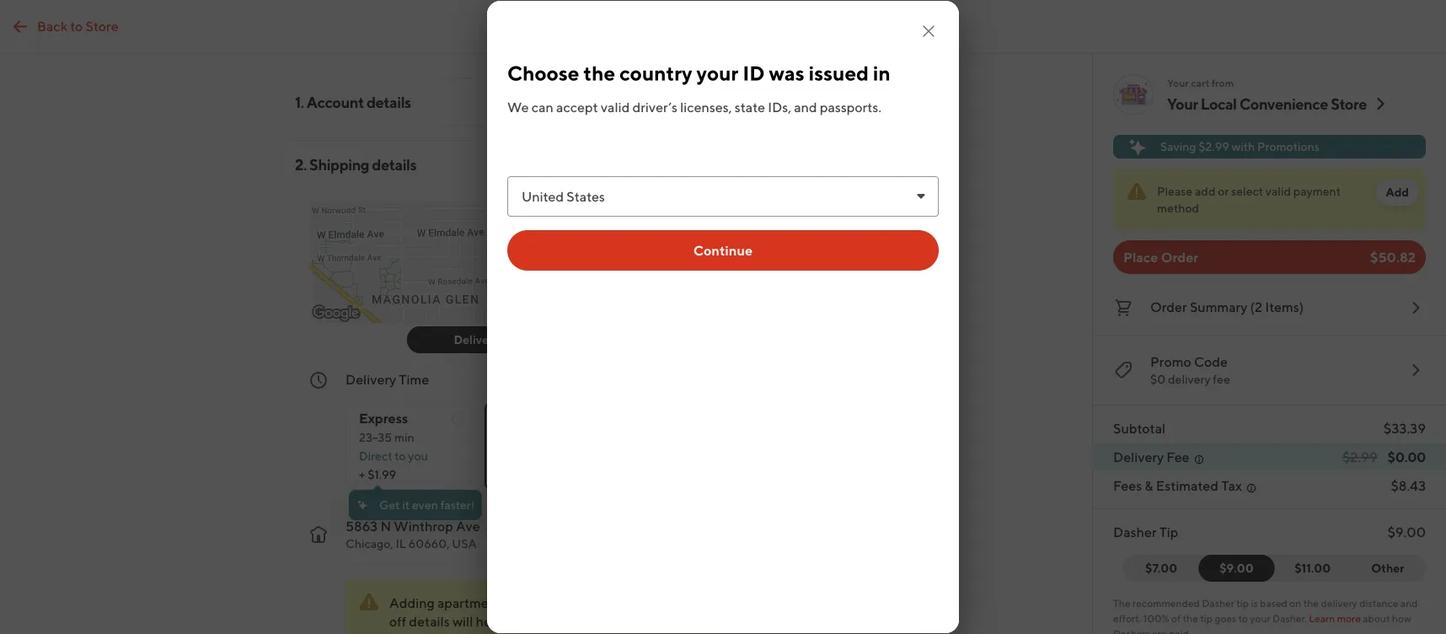 Task type: describe. For each thing, give the bounding box(es) containing it.
more
[[1338, 612, 1362, 624]]

details for 1. account details
[[367, 93, 411, 111]]

express option group
[[346, 389, 784, 490]]

$7.00 button
[[1124, 555, 1210, 582]]

with
[[1232, 140, 1256, 153]]

your inside the recommended dasher tip is based on the delivery distance and effort. 100% of the tip goes to your dasher.
[[1251, 612, 1271, 624]]

$33.39
[[1384, 420, 1427, 436]]

order summary (2 items)
[[1151, 299, 1304, 315]]

and inside adding apartment number and drop off details will help dashers efficiently deliver your order.
[[555, 595, 578, 611]]

and inside the recommended dasher tip is based on the delivery distance and effort. 100% of the tip goes to your dasher.
[[1401, 597, 1419, 609]]

0 horizontal spatial the
[[1183, 612, 1199, 624]]

cart
[[1192, 77, 1210, 89]]

get it even faster! tooltip
[[349, 485, 482, 520]]

about
[[1364, 612, 1391, 624]]

recommended
[[1133, 597, 1201, 609]]

subtotal
[[1114, 420, 1166, 436]]

delivery inside radio
[[454, 333, 500, 347]]

items)
[[1266, 299, 1304, 315]]

direct
[[359, 449, 392, 463]]

get
[[379, 498, 400, 512]]

0 horizontal spatial dasher
[[1114, 524, 1157, 540]]

dashers inside adding apartment number and drop off details will help dashers efficiently deliver your order.
[[506, 613, 555, 629]]

you
[[408, 449, 428, 463]]

0 horizontal spatial delivery
[[346, 371, 396, 387]]

none radio inside express option group
[[485, 402, 610, 490]]

number
[[504, 595, 552, 611]]

the recommended dasher tip is based on the delivery distance and effort. 100% of the tip goes to your dasher.
[[1114, 597, 1419, 624]]

Other button
[[1351, 555, 1427, 582]]

other
[[1372, 561, 1405, 575]]

1. account
[[295, 93, 364, 111]]

(2
[[1251, 299, 1263, 315]]

apartment
[[438, 595, 502, 611]]

fees
[[1114, 478, 1143, 494]]

the
[[1114, 597, 1131, 609]]

will
[[453, 613, 473, 629]]

your local convenience store
[[1168, 94, 1367, 113]]

$0.00
[[1388, 449, 1427, 465]]

winthrop
[[394, 518, 454, 534]]

time
[[399, 371, 429, 387]]

faster!
[[441, 498, 475, 512]]

express
[[359, 410, 408, 426]]

$9.00 inside button
[[1220, 561, 1254, 575]]

drop
[[581, 595, 610, 611]]

your local convenience store button
[[1168, 94, 1391, 114]]

$1.99
[[368, 468, 396, 481]]

please add or select valid payment method
[[1158, 184, 1342, 215]]

order summary (2 items) button
[[1114, 294, 1427, 321]]

help
[[476, 613, 503, 629]]

usa
[[452, 537, 477, 551]]

even
[[412, 498, 438, 512]]

23–35 min direct to you + $1.99
[[359, 430, 428, 481]]

$7.00
[[1146, 561, 1178, 575]]

promotions
[[1258, 140, 1320, 153]]

saving $2.99 with promotions
[[1161, 140, 1320, 153]]

learn
[[1310, 612, 1336, 624]]

adding apartment number and drop off details will help dashers efficiently deliver your order. status
[[346, 579, 734, 634]]

order inside order summary (2 items) button
[[1151, 299, 1188, 315]]

5863
[[346, 518, 378, 534]]

$2.99 inside button
[[1199, 140, 1230, 153]]

funkytownclown1@gmail.com
[[616, 94, 798, 110]]

of
[[1172, 612, 1181, 624]]

method
[[1158, 201, 1200, 215]]

il
[[396, 537, 406, 551]]

2 vertical spatial delivery
[[1114, 449, 1165, 465]]

delivery or pickup selector option group
[[407, 326, 685, 353]]

dasher.
[[1273, 612, 1308, 624]]

60660,
[[409, 537, 450, 551]]

adding
[[390, 595, 435, 611]]

valid
[[1266, 184, 1292, 198]]

summary
[[1190, 299, 1248, 315]]

ave
[[456, 518, 480, 534]]

payment
[[1294, 184, 1342, 198]]

0 vertical spatial $9.00
[[1388, 524, 1427, 540]]

please
[[1158, 184, 1193, 198]]

1. account details
[[295, 93, 411, 111]]

&
[[1145, 478, 1154, 494]]



Task type: locate. For each thing, give the bounding box(es) containing it.
0 vertical spatial $2.99
[[1199, 140, 1230, 153]]

0 vertical spatial the
[[1304, 597, 1320, 609]]

on
[[1290, 597, 1302, 609]]

efficiently
[[558, 613, 619, 629]]

1 vertical spatial tip
[[1201, 612, 1213, 624]]

$8.43
[[1392, 478, 1427, 494]]

dasher
[[1114, 524, 1157, 540], [1203, 597, 1235, 609]]

tip
[[1237, 597, 1250, 609], [1201, 612, 1213, 624]]

23–35
[[359, 430, 392, 444]]

order right 'place'
[[1162, 249, 1199, 265]]

1 vertical spatial $2.99
[[1343, 449, 1378, 465]]

n
[[381, 518, 391, 534]]

and up how
[[1401, 597, 1419, 609]]

0 vertical spatial store
[[86, 18, 119, 34]]

tax
[[1222, 478, 1243, 494]]

from
[[1212, 77, 1234, 89]]

1 horizontal spatial dashers
[[1114, 627, 1151, 634]]

0 vertical spatial your
[[1251, 612, 1271, 624]]

saving $2.99 with promotions button
[[1114, 135, 1427, 159]]

1 vertical spatial delivery
[[346, 371, 396, 387]]

details up the deliver
[[409, 613, 450, 629]]

promo
[[1151, 354, 1192, 370]]

$50.82
[[1371, 249, 1416, 265]]

based
[[1261, 597, 1288, 609]]

Delivery radio
[[407, 326, 546, 353]]

get it even faster!
[[379, 498, 475, 512]]

your inside adding apartment number and drop off details will help dashers efficiently deliver your order.
[[434, 632, 461, 634]]

your for your local convenience store
[[1168, 94, 1199, 113]]

2. shipping
[[295, 155, 369, 173]]

tip
[[1160, 524, 1179, 540]]

0 horizontal spatial $2.99
[[1199, 140, 1230, 153]]

select
[[1232, 184, 1264, 198]]

convenience
[[1240, 94, 1329, 113]]

estimated
[[1157, 478, 1219, 494]]

tip left goes
[[1201, 612, 1213, 624]]

2 your from the top
[[1168, 94, 1199, 113]]

status
[[1114, 169, 1427, 230]]

goes
[[1215, 612, 1237, 624]]

order.
[[464, 632, 499, 634]]

deliver
[[390, 632, 431, 634]]

back to store button
[[0, 10, 129, 43]]

2 vertical spatial to
[[1239, 612, 1249, 624]]

1 vertical spatial dasher
[[1203, 597, 1235, 609]]

2 vertical spatial details
[[409, 613, 450, 629]]

and left drop at the left of the page
[[555, 595, 578, 611]]

1 vertical spatial details
[[372, 155, 417, 173]]

status containing please add or select valid payment method
[[1114, 169, 1427, 230]]

delivery
[[1169, 372, 1211, 386], [1322, 597, 1358, 609]]

local
[[1201, 94, 1237, 113]]

1 horizontal spatial $2.99
[[1343, 449, 1378, 465]]

0 vertical spatial dasher
[[1114, 524, 1157, 540]]

5863 n winthrop ave chicago,  il 60660,  usa
[[346, 518, 480, 551]]

dashers
[[506, 613, 555, 629], [1114, 627, 1151, 634]]

0 vertical spatial your
[[1168, 77, 1190, 89]]

$0
[[1151, 372, 1166, 386]]

details right 2. shipping
[[372, 155, 417, 173]]

1 horizontal spatial to
[[395, 449, 406, 463]]

your for your cart from
[[1168, 77, 1190, 89]]

is
[[1252, 597, 1259, 609]]

details for 2. shipping details
[[372, 155, 417, 173]]

your down the will
[[434, 632, 461, 634]]

100%
[[1144, 612, 1170, 624]]

0 vertical spatial delivery
[[1169, 372, 1211, 386]]

the right of
[[1183, 612, 1199, 624]]

0 horizontal spatial $9.00
[[1220, 561, 1254, 575]]

dashers inside about how dashers are paid.
[[1114, 627, 1151, 634]]

1 horizontal spatial the
[[1304, 597, 1320, 609]]

place order
[[1124, 249, 1199, 265]]

1 horizontal spatial and
[[1401, 597, 1419, 609]]

delivery down promo
[[1169, 372, 1211, 386]]

$9.00
[[1388, 524, 1427, 540], [1220, 561, 1254, 575]]

min
[[395, 430, 414, 444]]

paid.
[[1169, 627, 1192, 634]]

1 horizontal spatial delivery
[[1322, 597, 1358, 609]]

1 vertical spatial the
[[1183, 612, 1199, 624]]

0 vertical spatial details
[[367, 93, 411, 111]]

your
[[1168, 77, 1190, 89], [1168, 94, 1199, 113]]

1 your from the top
[[1168, 77, 1190, 89]]

your cart from
[[1168, 77, 1234, 89]]

details inside adding apartment number and drop off details will help dashers efficiently deliver your order.
[[409, 613, 450, 629]]

the
[[1304, 597, 1320, 609], [1183, 612, 1199, 624]]

$9.00 up other
[[1388, 524, 1427, 540]]

1 horizontal spatial dasher
[[1203, 597, 1235, 609]]

place
[[1124, 249, 1159, 265]]

0 vertical spatial delivery
[[454, 333, 500, 347]]

1 vertical spatial your
[[1168, 94, 1199, 113]]

details right 1. account
[[367, 93, 411, 111]]

$9.00 button
[[1199, 555, 1275, 582]]

None radio
[[346, 402, 471, 490]]

store right convenience
[[1331, 94, 1367, 113]]

1 vertical spatial your
[[434, 632, 461, 634]]

store
[[86, 18, 119, 34], [1331, 94, 1367, 113]]

delivery up learn more
[[1322, 597, 1358, 609]]

none radio inside express option group
[[346, 402, 471, 490]]

add
[[1386, 185, 1410, 199]]

store inside your local convenience store button
[[1331, 94, 1367, 113]]

store right "back"
[[86, 18, 119, 34]]

0 horizontal spatial and
[[555, 595, 578, 611]]

$11.00
[[1295, 561, 1331, 575]]

0 horizontal spatial store
[[86, 18, 119, 34]]

1 vertical spatial order
[[1151, 299, 1188, 315]]

order left 'summary'
[[1151, 299, 1188, 315]]

your down is
[[1251, 612, 1271, 624]]

order
[[1162, 249, 1199, 265], [1151, 299, 1188, 315]]

or
[[1219, 184, 1230, 198]]

adding apartment number and drop off details will help dashers efficiently deliver your order.
[[390, 595, 619, 634]]

2 horizontal spatial delivery
[[1114, 449, 1165, 465]]

dashers down effort.
[[1114, 627, 1151, 634]]

0 vertical spatial to
[[70, 18, 83, 34]]

distance
[[1360, 597, 1399, 609]]

0 vertical spatial order
[[1162, 249, 1199, 265]]

add
[[1196, 184, 1216, 198]]

learn more
[[1310, 612, 1362, 624]]

1 vertical spatial store
[[1331, 94, 1367, 113]]

$2.99 left with
[[1199, 140, 1230, 153]]

1 horizontal spatial $9.00
[[1388, 524, 1427, 540]]

chicago,
[[346, 537, 393, 551]]

adding apartment number and drop off details will help dashers efficiently deliver your order. button
[[295, 566, 784, 634], [346, 579, 734, 634]]

tip amount option group
[[1124, 555, 1427, 582]]

1 horizontal spatial tip
[[1237, 597, 1250, 609]]

and
[[555, 595, 578, 611], [1401, 597, 1419, 609]]

1 vertical spatial $9.00
[[1220, 561, 1254, 575]]

your
[[1251, 612, 1271, 624], [434, 632, 461, 634]]

dasher inside the recommended dasher tip is based on the delivery distance and effort. 100% of the tip goes to your dasher.
[[1203, 597, 1235, 609]]

2. shipping details
[[295, 155, 417, 173]]

1 horizontal spatial your
[[1251, 612, 1271, 624]]

to inside the back to store "button"
[[70, 18, 83, 34]]

$11.00 button
[[1265, 555, 1351, 582]]

to inside 23–35 min direct to you + $1.99
[[395, 449, 406, 463]]

dashers down number
[[506, 613, 555, 629]]

learn more link
[[1310, 612, 1362, 624]]

it
[[402, 498, 410, 512]]

your inside your local convenience store button
[[1168, 94, 1199, 113]]

0 horizontal spatial delivery
[[1169, 372, 1211, 386]]

1 vertical spatial to
[[395, 449, 406, 463]]

to left you
[[395, 449, 406, 463]]

tip left is
[[1237, 597, 1250, 609]]

$2.99 left $0.00
[[1343, 449, 1378, 465]]

effort.
[[1114, 612, 1142, 624]]

0 horizontal spatial your
[[434, 632, 461, 634]]

to right "back"
[[70, 18, 83, 34]]

back to store
[[37, 18, 119, 34]]

delivery time
[[346, 371, 429, 387]]

1 vertical spatial delivery
[[1322, 597, 1358, 609]]

to right goes
[[1239, 612, 1249, 624]]

delivery inside the recommended dasher tip is based on the delivery distance and effort. 100% of the tip goes to your dasher.
[[1322, 597, 1358, 609]]

the right on
[[1304, 597, 1320, 609]]

dasher up goes
[[1203, 597, 1235, 609]]

about how dashers are paid.
[[1114, 612, 1412, 634]]

your down cart
[[1168, 94, 1199, 113]]

back
[[37, 18, 68, 34]]

how
[[1393, 612, 1412, 624]]

None radio
[[485, 402, 610, 490]]

fee
[[1167, 449, 1190, 465]]

promo code $0 delivery fee
[[1151, 354, 1231, 386]]

dasher left the tip
[[1114, 524, 1157, 540]]

none radio containing express
[[346, 402, 471, 490]]

dasher tip
[[1114, 524, 1179, 540]]

add button
[[1376, 179, 1420, 206]]

to inside the recommended dasher tip is based on the delivery distance and effort. 100% of the tip goes to your dasher.
[[1239, 612, 1249, 624]]

delivery inside promo code $0 delivery fee
[[1169, 372, 1211, 386]]

0 horizontal spatial tip
[[1201, 612, 1213, 624]]

fee
[[1214, 372, 1231, 386]]

your left cart
[[1168, 77, 1190, 89]]

saving
[[1161, 140, 1197, 153]]

store inside the back to store "button"
[[86, 18, 119, 34]]

0 horizontal spatial to
[[70, 18, 83, 34]]

$9.00 up is
[[1220, 561, 1254, 575]]

1 horizontal spatial delivery
[[454, 333, 500, 347]]

0 vertical spatial tip
[[1237, 597, 1250, 609]]

1 horizontal spatial store
[[1331, 94, 1367, 113]]

2 horizontal spatial to
[[1239, 612, 1249, 624]]

fees & estimated
[[1114, 478, 1219, 494]]

0 horizontal spatial dashers
[[506, 613, 555, 629]]



Task type: vqa. For each thing, say whether or not it's contained in the screenshot.
Catering Salads & Sides button
no



